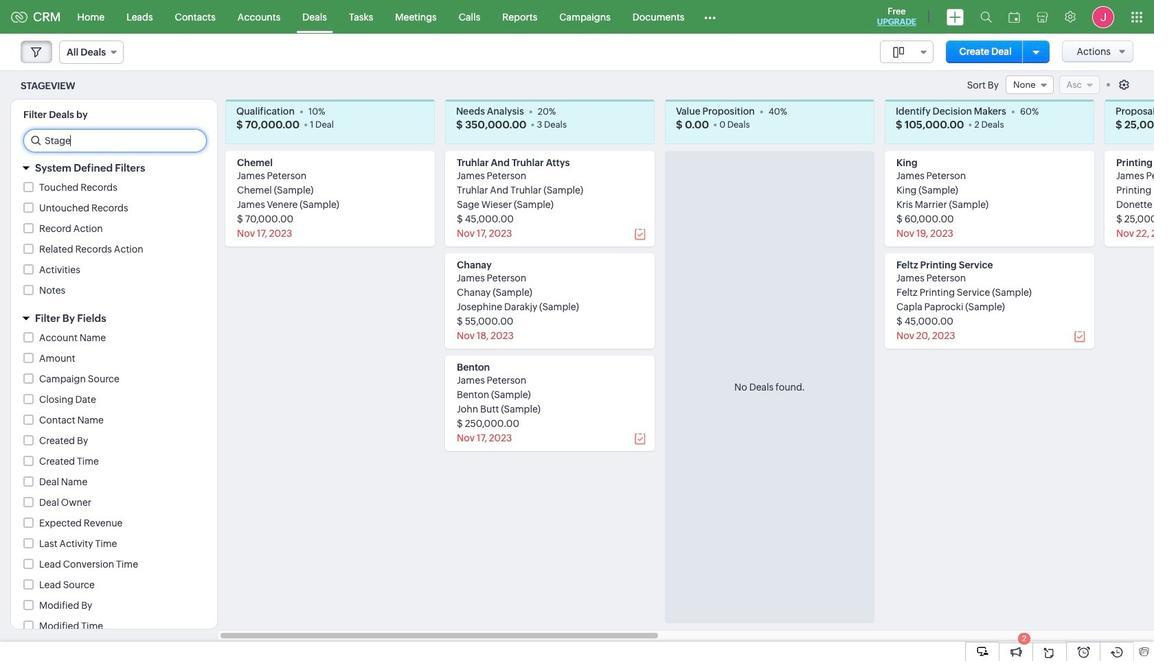 Task type: describe. For each thing, give the bounding box(es) containing it.
search element
[[973, 0, 1001, 34]]

logo image
[[11, 11, 27, 22]]

none field size
[[880, 41, 934, 63]]

profile element
[[1085, 0, 1123, 33]]

Search text field
[[24, 130, 206, 152]]



Task type: locate. For each thing, give the bounding box(es) containing it.
calendar image
[[1009, 11, 1021, 22]]

create menu element
[[939, 0, 973, 33]]

size image
[[893, 46, 904, 58]]

create menu image
[[947, 9, 964, 25]]

region
[[11, 180, 217, 324]]

profile image
[[1093, 6, 1115, 28]]

search image
[[981, 11, 992, 23]]

None field
[[59, 41, 124, 64], [880, 41, 934, 63], [1006, 76, 1054, 94], [59, 41, 124, 64], [1006, 76, 1054, 94]]

Other Modules field
[[696, 6, 725, 28]]



Task type: vqa. For each thing, say whether or not it's contained in the screenshot.
Search Image
yes



